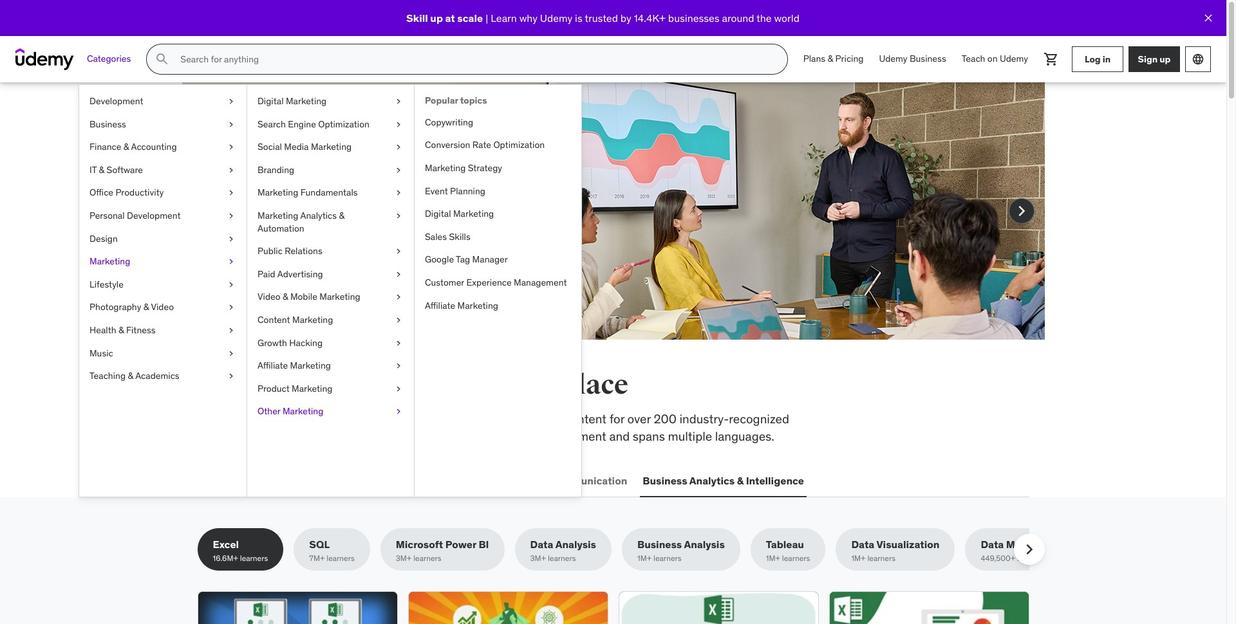 Task type: locate. For each thing, give the bounding box(es) containing it.
learners inside the business analysis 1m+ learners
[[654, 554, 682, 564]]

learners inside sql 7m+ learners
[[327, 554, 355, 564]]

8 learners from the left
[[1018, 554, 1046, 564]]

learners inside the data analysis 3m+ learners
[[548, 554, 576, 564]]

& for academics
[[128, 370, 133, 382]]

digital down event
[[425, 208, 451, 220]]

& up fitness
[[143, 302, 149, 313]]

xsmall image for public relations
[[394, 246, 404, 258]]

event planning
[[425, 185, 486, 197]]

1 horizontal spatial affiliate marketing
[[425, 300, 499, 311]]

2 3m+ from the left
[[530, 554, 546, 564]]

why up automation
[[268, 196, 290, 212]]

xsmall image inside the marketing link
[[226, 256, 236, 268]]

digital marketing up engine
[[258, 95, 327, 107]]

2 vertical spatial development
[[225, 474, 290, 487]]

marketing up engine
[[286, 95, 327, 107]]

1m+ inside the business analysis 1m+ learners
[[638, 554, 652, 564]]

google tag manager link
[[415, 249, 582, 272]]

development for web
[[225, 474, 290, 487]]

digital up search
[[258, 95, 284, 107]]

1 vertical spatial up
[[1160, 53, 1171, 65]]

xsmall image for paid advertising
[[394, 268, 404, 281]]

0 vertical spatial affiliate
[[425, 300, 456, 311]]

1 vertical spatial analytics
[[690, 474, 735, 487]]

next image
[[1012, 201, 1032, 222], [1019, 540, 1040, 560]]

1 horizontal spatial digital
[[425, 208, 451, 220]]

marketing up other marketing link
[[292, 383, 333, 395]]

content marketing link
[[247, 309, 414, 332]]

2 learners from the left
[[327, 554, 355, 564]]

xsmall image inside growth hacking 'link'
[[394, 337, 404, 350]]

office productivity
[[90, 187, 164, 199]]

0 horizontal spatial optimization
[[318, 118, 370, 130]]

learners inside microsoft power bi 3m+ learners
[[414, 554, 442, 564]]

covering critical workplace skills to technical topics, including prep content for over 200 industry-recognized certifications, our catalog supports well-rounded professional development and spans multiple languages.
[[197, 412, 790, 444]]

request
[[252, 249, 292, 262]]

skills up workplace
[[286, 369, 356, 402]]

data left visualization
[[852, 539, 875, 551]]

marketing down video & mobile marketing on the top left of page
[[292, 314, 333, 326]]

data right bi
[[530, 539, 554, 551]]

business analytics & intelligence button
[[640, 466, 807, 497]]

including
[[484, 412, 534, 427]]

0 vertical spatial affiliate marketing
[[425, 300, 499, 311]]

optimization inside the conversion rate optimization link
[[494, 139, 545, 151]]

0 vertical spatial next image
[[1012, 201, 1032, 222]]

by
[[621, 11, 632, 24]]

0 horizontal spatial video
[[151, 302, 174, 313]]

manager
[[473, 254, 508, 266]]

finance & accounting
[[90, 141, 177, 153]]

lifestyle link
[[79, 274, 247, 297]]

xsmall image inside business link
[[226, 118, 236, 131]]

to inside the covering critical workplace skills to technical topics, including prep content for over 200 industry-recognized certifications, our catalog supports well-rounded professional development and spans multiple languages.
[[378, 412, 389, 427]]

xsmall image for digital marketing
[[394, 95, 404, 108]]

2 analysis from the left
[[684, 539, 725, 551]]

productivity
[[116, 187, 164, 199]]

1 3m+ from the left
[[396, 554, 412, 564]]

affiliate marketing link down the hacking
[[247, 355, 414, 378]]

it & software link
[[79, 159, 247, 182]]

log
[[1085, 53, 1101, 65]]

xsmall image inside finance & accounting link
[[226, 141, 236, 154]]

1 horizontal spatial digital marketing
[[425, 208, 494, 220]]

relations
[[285, 246, 323, 257]]

marketing
[[286, 95, 327, 107], [311, 141, 352, 153], [425, 162, 466, 174], [258, 187, 298, 199], [453, 208, 494, 220], [258, 210, 298, 222], [90, 256, 130, 267], [320, 291, 360, 303], [458, 300, 499, 311], [292, 314, 333, 326], [290, 360, 331, 372], [292, 383, 333, 395], [283, 406, 324, 418]]

video down paid
[[258, 291, 281, 303]]

plans
[[804, 53, 826, 65]]

1 vertical spatial in
[[480, 369, 505, 402]]

6 learners from the left
[[782, 554, 811, 564]]

1 horizontal spatial digital marketing link
[[415, 203, 582, 226]]

health
[[90, 325, 116, 336]]

to left 'learn'
[[454, 196, 465, 212]]

4 learners from the left
[[548, 554, 576, 564]]

business for business analytics & intelligence
[[643, 474, 688, 487]]

& left 'mobile'
[[283, 291, 288, 303]]

marketing up automation
[[258, 210, 298, 222]]

to up supports
[[378, 412, 389, 427]]

data inside data visualization 1m+ learners
[[852, 539, 875, 551]]

advertising
[[277, 268, 323, 280]]

udemy right pricing
[[879, 53, 908, 65]]

all
[[197, 369, 235, 402]]

analytics down fundamentals
[[300, 210, 337, 222]]

optimization inside search engine optimization link
[[318, 118, 370, 130]]

0 horizontal spatial 1m+
[[638, 554, 652, 564]]

xsmall image inside the lifestyle link
[[226, 279, 236, 291]]

teaching
[[90, 370, 126, 382]]

&
[[828, 53, 834, 65], [124, 141, 129, 153], [99, 164, 104, 176], [339, 210, 345, 222], [283, 291, 288, 303], [143, 302, 149, 313], [118, 325, 124, 336], [128, 370, 133, 382], [737, 474, 744, 487]]

0 horizontal spatial digital
[[258, 95, 284, 107]]

1 horizontal spatial optimization
[[494, 139, 545, 151]]

software
[[107, 164, 143, 176]]

learners inside data modeling 449,500+ learners
[[1018, 554, 1046, 564]]

automation
[[258, 223, 304, 234]]

lifestyle
[[90, 279, 124, 290]]

3 data from the left
[[981, 539, 1004, 551]]

digital marketing link
[[247, 90, 414, 113], [415, 203, 582, 226]]

& right 'teaching'
[[128, 370, 133, 382]]

1 horizontal spatial 1m+
[[766, 554, 781, 564]]

& right health at the bottom
[[118, 325, 124, 336]]

business inside the business analysis 1m+ learners
[[638, 539, 682, 551]]

1 horizontal spatial in
[[1103, 53, 1111, 65]]

& inside 'link'
[[99, 164, 104, 176]]

branding link
[[247, 159, 414, 182]]

xsmall image inside content marketing link
[[394, 314, 404, 327]]

up right sign
[[1160, 53, 1171, 65]]

certifications,
[[197, 429, 272, 444]]

submit search image
[[155, 52, 170, 67]]

affiliate marketing link
[[415, 295, 582, 318], [247, 355, 414, 378]]

1m+ inside data visualization 1m+ learners
[[852, 554, 866, 564]]

& right finance
[[124, 141, 129, 153]]

paid
[[258, 268, 275, 280]]

search engine optimization
[[258, 118, 370, 130]]

covering
[[197, 412, 246, 427]]

topic filters element
[[197, 529, 1068, 571]]

1 horizontal spatial 3m+
[[530, 554, 546, 564]]

marketing fundamentals link
[[247, 182, 414, 205]]

1 vertical spatial digital marketing
[[425, 208, 494, 220]]

0 vertical spatial optimization
[[318, 118, 370, 130]]

on
[[988, 53, 998, 65]]

0 horizontal spatial analysis
[[556, 539, 596, 551]]

you
[[361, 369, 408, 402]]

public
[[258, 246, 283, 257]]

xsmall image inside the 'teaching & academics' link
[[226, 370, 236, 383]]

microsoft
[[396, 539, 443, 551]]

business for business analysis 1m+ learners
[[638, 539, 682, 551]]

sales skills link
[[415, 226, 582, 249]]

next image inside carousel "element"
[[1012, 201, 1032, 222]]

1 horizontal spatial affiliate marketing link
[[415, 295, 582, 318]]

1 horizontal spatial why
[[520, 11, 538, 24]]

development for personal
[[127, 210, 181, 222]]

data
[[530, 539, 554, 551], [852, 539, 875, 551], [981, 539, 1004, 551]]

trusted
[[585, 11, 618, 24]]

xsmall image for growth hacking
[[394, 337, 404, 350]]

supports
[[339, 429, 387, 444]]

affiliate for left affiliate marketing link
[[258, 360, 288, 372]]

& left intelligence at the bottom of the page
[[737, 474, 744, 487]]

3 1m+ from the left
[[852, 554, 866, 564]]

optimization down copywriting link
[[494, 139, 545, 151]]

1 learners from the left
[[240, 554, 268, 564]]

over
[[628, 412, 651, 427]]

development down office productivity link at the top of the page
[[127, 210, 181, 222]]

1 vertical spatial digital marketing link
[[415, 203, 582, 226]]

excel 16.6m+ learners
[[213, 539, 268, 564]]

2 horizontal spatial data
[[981, 539, 1004, 551]]

1 vertical spatial next image
[[1019, 540, 1040, 560]]

xsmall image
[[226, 95, 236, 108], [394, 95, 404, 108], [226, 118, 236, 131], [394, 141, 404, 154], [226, 164, 236, 177], [394, 164, 404, 177], [226, 187, 236, 200], [226, 210, 236, 223], [226, 233, 236, 246], [394, 268, 404, 281], [226, 302, 236, 314], [394, 314, 404, 327], [394, 337, 404, 350], [394, 360, 404, 373], [226, 370, 236, 383], [394, 383, 404, 396], [394, 406, 404, 419]]

xsmall image for business
[[226, 118, 236, 131]]

up for sign
[[1160, 53, 1171, 65]]

in right log on the top right
[[1103, 53, 1111, 65]]

1 horizontal spatial data
[[852, 539, 875, 551]]

1 analysis from the left
[[556, 539, 596, 551]]

other
[[258, 406, 281, 418]]

xsmall image inside marketing analytics & automation link
[[394, 210, 404, 223]]

0 horizontal spatial data
[[530, 539, 554, 551]]

0 vertical spatial to
[[454, 196, 465, 212]]

up left at
[[430, 11, 443, 24]]

affiliate inside other marketing element
[[425, 300, 456, 311]]

& for video
[[143, 302, 149, 313]]

personal development link
[[79, 205, 247, 228]]

search engine optimization link
[[247, 113, 414, 136]]

& inside button
[[737, 474, 744, 487]]

2 data from the left
[[852, 539, 875, 551]]

1 vertical spatial skills
[[348, 412, 375, 427]]

affiliate marketing inside other marketing element
[[425, 300, 499, 311]]

marketing down the hacking
[[290, 360, 331, 372]]

choose a language image
[[1192, 53, 1205, 66]]

xsmall image for marketing analytics & automation
[[394, 210, 404, 223]]

xsmall image inside marketing fundamentals link
[[394, 187, 404, 200]]

0 vertical spatial analytics
[[300, 210, 337, 222]]

affiliate marketing up product marketing
[[258, 360, 331, 372]]

choose
[[412, 196, 452, 212]]

affiliate marketing for left affiliate marketing link
[[258, 360, 331, 372]]

analytics down multiple
[[690, 474, 735, 487]]

xsmall image inside other marketing link
[[394, 406, 404, 419]]

the left world
[[757, 11, 772, 24]]

3m+
[[396, 554, 412, 564], [530, 554, 546, 564]]

xsmall image inside it & software 'link'
[[226, 164, 236, 177]]

1 horizontal spatial analytics
[[690, 474, 735, 487]]

digital marketing
[[258, 95, 327, 107], [425, 208, 494, 220]]

xsmall image inside the paid advertising link
[[394, 268, 404, 281]]

xsmall image inside social media marketing link
[[394, 141, 404, 154]]

xsmall image for search engine optimization
[[394, 118, 404, 131]]

0 vertical spatial why
[[520, 11, 538, 24]]

xsmall image inside the video & mobile marketing link
[[394, 291, 404, 304]]

development
[[90, 95, 143, 107], [127, 210, 181, 222], [225, 474, 290, 487]]

marketing up lifestyle
[[90, 256, 130, 267]]

& down marketing fundamentals link
[[339, 210, 345, 222]]

affiliate down growth at the bottom left of page
[[258, 360, 288, 372]]

why right learn
[[520, 11, 538, 24]]

udemy down leading
[[270, 214, 308, 229]]

analysis inside the business analysis 1m+ learners
[[684, 539, 725, 551]]

2 horizontal spatial 1m+
[[852, 554, 866, 564]]

office
[[90, 187, 113, 199]]

development inside button
[[225, 474, 290, 487]]

skills up supports
[[348, 412, 375, 427]]

0 horizontal spatial affiliate
[[258, 360, 288, 372]]

& right it
[[99, 164, 104, 176]]

marketing down planning
[[453, 208, 494, 220]]

communication
[[549, 474, 628, 487]]

management
[[514, 277, 567, 289]]

request a demo
[[252, 249, 331, 262]]

2 1m+ from the left
[[766, 554, 781, 564]]

udemy inside the teach on udemy link
[[1000, 53, 1029, 65]]

0 horizontal spatial affiliate marketing
[[258, 360, 331, 372]]

digital marketing link down planning
[[415, 203, 582, 226]]

video down the lifestyle link
[[151, 302, 174, 313]]

data inside data modeling 449,500+ learners
[[981, 539, 1004, 551]]

log in link
[[1072, 46, 1124, 72]]

udemy right on
[[1000, 53, 1029, 65]]

1 vertical spatial the
[[240, 369, 282, 402]]

xsmall image inside photography & video link
[[226, 302, 236, 314]]

data inside the data analysis 3m+ learners
[[530, 539, 554, 551]]

other marketing
[[258, 406, 324, 418]]

xsmall image inside the personal development link
[[226, 210, 236, 223]]

accounting
[[131, 141, 177, 153]]

learners
[[240, 554, 268, 564], [327, 554, 355, 564], [414, 554, 442, 564], [548, 554, 576, 564], [654, 554, 682, 564], [782, 554, 811, 564], [868, 554, 896, 564], [1018, 554, 1046, 564]]

affiliate down customer
[[425, 300, 456, 311]]

xsmall image inside product marketing link
[[394, 383, 404, 396]]

1 vertical spatial affiliate marketing
[[258, 360, 331, 372]]

5 learners from the left
[[654, 554, 682, 564]]

xsmall image inside design link
[[226, 233, 236, 246]]

web
[[200, 474, 222, 487]]

xsmall image for music
[[226, 348, 236, 360]]

other marketing element
[[414, 85, 582, 497]]

xsmall image inside search engine optimization link
[[394, 118, 404, 131]]

digital
[[258, 95, 284, 107], [425, 208, 451, 220]]

categories
[[87, 53, 131, 65]]

engine
[[288, 118, 316, 130]]

1 data from the left
[[530, 539, 554, 551]]

hacking
[[289, 337, 323, 349]]

xsmall image for marketing fundamentals
[[394, 187, 404, 200]]

xsmall image inside public relations link
[[394, 246, 404, 258]]

data for data visualization
[[852, 539, 875, 551]]

1 horizontal spatial up
[[1160, 53, 1171, 65]]

& for accounting
[[124, 141, 129, 153]]

0 horizontal spatial 3m+
[[396, 554, 412, 564]]

0 horizontal spatial analytics
[[300, 210, 337, 222]]

0 vertical spatial digital marketing
[[258, 95, 327, 107]]

optimization for social media marketing
[[318, 118, 370, 130]]

in up including
[[480, 369, 505, 402]]

1 vertical spatial to
[[378, 412, 389, 427]]

xsmall image inside music link
[[226, 348, 236, 360]]

fundamentals
[[301, 187, 358, 199]]

topics,
[[444, 412, 481, 427]]

0 vertical spatial digital marketing link
[[247, 90, 414, 113]]

learners inside excel 16.6m+ learners
[[240, 554, 268, 564]]

1 horizontal spatial to
[[454, 196, 465, 212]]

& right 'plans'
[[828, 53, 834, 65]]

1m+ inside tableau 1m+ learners
[[766, 554, 781, 564]]

business inside button
[[643, 474, 688, 487]]

xsmall image inside office productivity link
[[226, 187, 236, 200]]

rate
[[473, 139, 491, 151]]

affiliate marketing link down customer experience management
[[415, 295, 582, 318]]

xsmall image
[[394, 118, 404, 131], [226, 141, 236, 154], [394, 187, 404, 200], [394, 210, 404, 223], [394, 246, 404, 258], [226, 256, 236, 268], [226, 279, 236, 291], [394, 291, 404, 304], [226, 325, 236, 337], [226, 348, 236, 360]]

workplace
[[289, 412, 345, 427]]

customer
[[425, 277, 464, 289]]

is
[[575, 11, 583, 24]]

analysis inside the data analysis 3m+ learners
[[556, 539, 596, 551]]

1 vertical spatial affiliate marketing link
[[247, 355, 414, 378]]

health & fitness link
[[79, 319, 247, 342]]

affiliate for top affiliate marketing link
[[425, 300, 456, 311]]

1 vertical spatial digital
[[425, 208, 451, 220]]

why inside "build ready-for- anything teams see why leading organizations choose to learn with udemy business."
[[268, 196, 290, 212]]

next image inside topic filters element
[[1019, 540, 1040, 560]]

xsmall image for development
[[226, 95, 236, 108]]

marketing strategy
[[425, 162, 502, 174]]

0 horizontal spatial why
[[268, 196, 290, 212]]

optimization up social media marketing link
[[318, 118, 370, 130]]

planning
[[450, 185, 486, 197]]

1 vertical spatial affiliate
[[258, 360, 288, 372]]

xsmall image for product marketing
[[394, 383, 404, 396]]

xsmall image for personal development
[[226, 210, 236, 223]]

the up other
[[240, 369, 282, 402]]

analytics inside button
[[690, 474, 735, 487]]

1 1m+ from the left
[[638, 554, 652, 564]]

why for anything
[[268, 196, 290, 212]]

1 vertical spatial optimization
[[494, 139, 545, 151]]

xsmall image inside "health & fitness" link
[[226, 325, 236, 337]]

prep
[[537, 412, 562, 427]]

0 vertical spatial in
[[1103, 53, 1111, 65]]

development link
[[79, 90, 247, 113]]

1 vertical spatial development
[[127, 210, 181, 222]]

xsmall image inside the branding link
[[394, 164, 404, 177]]

digital marketing up 'skills'
[[425, 208, 494, 220]]

analysis
[[556, 539, 596, 551], [684, 539, 725, 551]]

1 horizontal spatial the
[[757, 11, 772, 24]]

xsmall image for teaching & academics
[[226, 370, 236, 383]]

social
[[258, 141, 282, 153]]

development down categories dropdown button
[[90, 95, 143, 107]]

0 horizontal spatial up
[[430, 11, 443, 24]]

0 horizontal spatial the
[[240, 369, 282, 402]]

learners inside data visualization 1m+ learners
[[868, 554, 896, 564]]

0 vertical spatial up
[[430, 11, 443, 24]]

7 learners from the left
[[868, 554, 896, 564]]

world
[[775, 11, 800, 24]]

need
[[412, 369, 475, 402]]

0 horizontal spatial to
[[378, 412, 389, 427]]

marketing link
[[79, 251, 247, 274]]

web development
[[200, 474, 290, 487]]

xsmall image for health & fitness
[[226, 325, 236, 337]]

xsmall image inside development link
[[226, 95, 236, 108]]

1 horizontal spatial analysis
[[684, 539, 725, 551]]

analytics for marketing
[[300, 210, 337, 222]]

digital marketing link up search engine optimization
[[247, 90, 414, 113]]

analytics inside 'marketing analytics & automation'
[[300, 210, 337, 222]]

teaching & academics
[[90, 370, 180, 382]]

1 horizontal spatial affiliate
[[425, 300, 456, 311]]

0 vertical spatial development
[[90, 95, 143, 107]]

optimization
[[318, 118, 370, 130], [494, 139, 545, 151]]

development right web
[[225, 474, 290, 487]]

1 vertical spatial why
[[268, 196, 290, 212]]

around
[[722, 11, 755, 24]]

tableau 1m+ learners
[[766, 539, 811, 564]]

3 learners from the left
[[414, 554, 442, 564]]

affiliate marketing down customer
[[425, 300, 499, 311]]

data up 449,500+
[[981, 539, 1004, 551]]



Task type: describe. For each thing, give the bounding box(es) containing it.
& for mobile
[[283, 291, 288, 303]]

demo
[[303, 249, 331, 262]]

xsmall image for content marketing
[[394, 314, 404, 327]]

one
[[510, 369, 556, 402]]

skills inside the covering critical workplace skills to technical topics, including prep content for over 200 industry-recognized certifications, our catalog supports well-rounded professional development and spans multiple languages.
[[348, 412, 375, 427]]

digital marketing inside other marketing element
[[425, 208, 494, 220]]

photography
[[90, 302, 141, 313]]

xsmall image for marketing
[[226, 256, 236, 268]]

next image for topic filters element
[[1019, 540, 1040, 560]]

0 vertical spatial skills
[[286, 369, 356, 402]]

leading
[[292, 196, 333, 212]]

marketing down branding
[[258, 187, 298, 199]]

|
[[486, 11, 488, 24]]

paid advertising
[[258, 268, 323, 280]]

udemy image
[[15, 48, 74, 70]]

udemy inside "build ready-for- anything teams see why leading organizations choose to learn with udemy business."
[[270, 214, 308, 229]]

0 vertical spatial affiliate marketing link
[[415, 295, 582, 318]]

photography & video
[[90, 302, 174, 313]]

xsmall image for branding
[[394, 164, 404, 177]]

web development button
[[197, 466, 293, 497]]

xsmall image for other marketing
[[394, 406, 404, 419]]

for
[[610, 412, 625, 427]]

449,500+
[[981, 554, 1016, 564]]

categories button
[[79, 44, 139, 75]]

close image
[[1203, 12, 1215, 24]]

data for data analysis
[[530, 539, 554, 551]]

xsmall image for social media marketing
[[394, 141, 404, 154]]

tag
[[456, 254, 470, 266]]

xsmall image for photography & video
[[226, 302, 236, 314]]

0 horizontal spatial digital marketing
[[258, 95, 327, 107]]

to inside "build ready-for- anything teams see why leading organizations choose to learn with udemy business."
[[454, 196, 465, 212]]

it
[[90, 164, 97, 176]]

xsmall image for video & mobile marketing
[[394, 291, 404, 304]]

& inside 'marketing analytics & automation'
[[339, 210, 345, 222]]

tableau
[[766, 539, 804, 551]]

professional
[[465, 429, 532, 444]]

udemy business
[[879, 53, 947, 65]]

technical
[[392, 412, 442, 427]]

content
[[565, 412, 607, 427]]

& for software
[[99, 164, 104, 176]]

learners inside tableau 1m+ learners
[[782, 554, 811, 564]]

log in
[[1085, 53, 1111, 65]]

place
[[561, 369, 629, 402]]

growth
[[258, 337, 287, 349]]

music
[[90, 348, 113, 359]]

& for pricing
[[828, 53, 834, 65]]

0 vertical spatial the
[[757, 11, 772, 24]]

xsmall image for design
[[226, 233, 236, 246]]

xsmall image for affiliate marketing
[[394, 360, 404, 373]]

business link
[[79, 113, 247, 136]]

analysis for business analysis
[[684, 539, 725, 551]]

up for skill
[[430, 11, 443, 24]]

leadership button
[[397, 466, 457, 497]]

teach
[[962, 53, 986, 65]]

xsmall image for finance & accounting
[[226, 141, 236, 154]]

marketing down search engine optimization link
[[311, 141, 352, 153]]

music link
[[79, 342, 247, 365]]

growth hacking link
[[247, 332, 414, 355]]

optimization for marketing strategy
[[494, 139, 545, 151]]

marketing down experience
[[458, 300, 499, 311]]

marketing analytics & automation
[[258, 210, 345, 234]]

build
[[244, 138, 300, 166]]

3m+ inside microsoft power bi 3m+ learners
[[396, 554, 412, 564]]

marketing down the paid advertising link
[[320, 291, 360, 303]]

build ready-for- anything teams see why leading organizations choose to learn with udemy business.
[[244, 138, 496, 229]]

customer experience management
[[425, 277, 567, 289]]

with
[[244, 214, 267, 229]]

0 vertical spatial digital
[[258, 95, 284, 107]]

and
[[610, 429, 630, 444]]

copywriting
[[425, 116, 473, 128]]

0 horizontal spatial in
[[480, 369, 505, 402]]

7m+
[[309, 554, 325, 564]]

14.4k+
[[634, 11, 666, 24]]

udemy inside udemy business link
[[879, 53, 908, 65]]

data modeling 449,500+ learners
[[981, 539, 1053, 564]]

next image for carousel "element"
[[1012, 201, 1032, 222]]

xsmall image for office productivity
[[226, 187, 236, 200]]

health & fitness
[[90, 325, 156, 336]]

organizations
[[336, 196, 409, 212]]

teaching & academics link
[[79, 365, 247, 388]]

languages.
[[715, 429, 775, 444]]

marketing inside 'marketing analytics & automation'
[[258, 210, 298, 222]]

udemy left is
[[540, 11, 573, 24]]

0 horizontal spatial affiliate marketing link
[[247, 355, 414, 378]]

growth hacking
[[258, 337, 323, 349]]

why for scale
[[520, 11, 538, 24]]

microsoft power bi 3m+ learners
[[396, 539, 489, 564]]

carousel element
[[182, 82, 1045, 371]]

sales
[[425, 231, 447, 243]]

sign
[[1138, 53, 1158, 65]]

sales skills
[[425, 231, 471, 243]]

1m+ for data visualization
[[852, 554, 866, 564]]

1m+ for business analysis
[[638, 554, 652, 564]]

& for fitness
[[118, 325, 124, 336]]

marketing fundamentals
[[258, 187, 358, 199]]

popular topics
[[425, 95, 487, 106]]

3m+ inside the data analysis 3m+ learners
[[530, 554, 546, 564]]

other marketing link
[[247, 401, 414, 424]]

Search for anything text field
[[178, 48, 772, 70]]

marketing down product marketing
[[283, 406, 324, 418]]

marketing analytics & automation link
[[247, 205, 414, 240]]

conversion rate optimization link
[[415, 134, 582, 157]]

mobile
[[290, 291, 317, 303]]

marketing down "conversion"
[[425, 162, 466, 174]]

business analysis 1m+ learners
[[638, 539, 725, 564]]

academics
[[135, 370, 180, 382]]

personal development
[[90, 210, 181, 222]]

analytics for business
[[690, 474, 735, 487]]

business analytics & intelligence
[[643, 474, 804, 487]]

data for data modeling
[[981, 539, 1004, 551]]

plans & pricing
[[804, 53, 864, 65]]

scale
[[458, 11, 483, 24]]

social media marketing
[[258, 141, 352, 153]]

business for business
[[90, 118, 126, 130]]

digital inside other marketing element
[[425, 208, 451, 220]]

finance
[[90, 141, 121, 153]]

analysis for data analysis
[[556, 539, 596, 551]]

sql 7m+ learners
[[309, 539, 355, 564]]

our
[[275, 429, 292, 444]]

office productivity link
[[79, 182, 247, 205]]

sign up
[[1138, 53, 1171, 65]]

power
[[446, 539, 477, 551]]

in inside the log in link
[[1103, 53, 1111, 65]]

teams
[[340, 164, 402, 191]]

1 horizontal spatial video
[[258, 291, 281, 303]]

communication button
[[547, 466, 630, 497]]

request a demo link
[[244, 240, 338, 271]]

development
[[535, 429, 607, 444]]

excel
[[213, 539, 239, 551]]

ready-
[[304, 138, 370, 166]]

affiliate marketing for top affiliate marketing link
[[425, 300, 499, 311]]

customer experience management link
[[415, 272, 582, 295]]

conversion
[[425, 139, 470, 151]]

xsmall image for lifestyle
[[226, 279, 236, 291]]

industry-
[[680, 412, 729, 427]]

search
[[258, 118, 286, 130]]

xsmall image for it & software
[[226, 164, 236, 177]]

bi
[[479, 539, 489, 551]]

sign up link
[[1129, 46, 1181, 72]]

skill up at scale | learn why udemy is trusted by 14.4k+ businesses around the world
[[406, 11, 800, 24]]

shopping cart with 0 items image
[[1044, 52, 1060, 67]]

0 horizontal spatial digital marketing link
[[247, 90, 414, 113]]

copywriting link
[[415, 111, 582, 134]]



Task type: vqa. For each thing, say whether or not it's contained in the screenshot.
The Branding
yes



